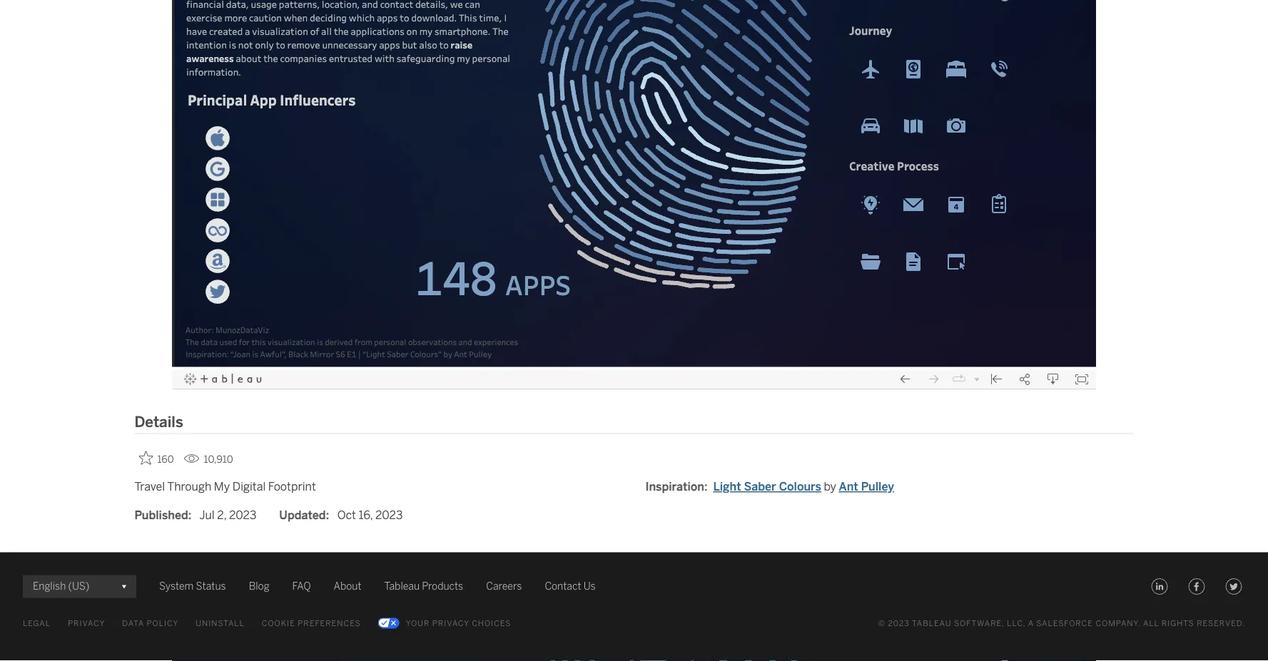 Task type: describe. For each thing, give the bounding box(es) containing it.
status
[[196, 581, 226, 593]]

system status
[[159, 581, 226, 593]]

blog
[[249, 581, 269, 593]]

uninstall
[[196, 619, 245, 629]]

ant
[[839, 480, 858, 494]]

tableau products link
[[384, 579, 463, 596]]

0 horizontal spatial tableau
[[384, 581, 420, 593]]

rights
[[1162, 619, 1194, 629]]

your privacy choices link
[[378, 616, 511, 633]]

Add Favorite button
[[135, 447, 178, 470]]

company.
[[1096, 619, 1141, 629]]

oct
[[337, 509, 356, 523]]

travel
[[135, 480, 165, 494]]

blog link
[[249, 579, 269, 596]]

: for published
[[188, 509, 191, 523]]

2023 for jul 2, 2023
[[229, 509, 256, 523]]

about link
[[334, 579, 362, 596]]

contact
[[545, 581, 581, 593]]

faq link
[[292, 579, 311, 596]]

your
[[406, 619, 430, 629]]

2 horizontal spatial 2023
[[888, 619, 910, 629]]

privacy inside your privacy choices link
[[432, 619, 469, 629]]

2,
[[217, 509, 226, 523]]

privacy link
[[68, 616, 105, 633]]

data policy
[[122, 619, 179, 629]]

reserved.
[[1197, 619, 1245, 629]]

© 2023 tableau software, llc, a salesforce company. all rights reserved.
[[878, 619, 1245, 629]]

products
[[422, 581, 463, 593]]

tableau products
[[384, 581, 463, 593]]

: for inspiration
[[704, 480, 708, 494]]

light saber colours link
[[713, 480, 821, 494]]

data
[[122, 619, 144, 629]]

jul 2, 2023
[[199, 509, 256, 523]]

by
[[824, 480, 836, 494]]

details
[[135, 414, 183, 432]]

contact us link
[[545, 579, 596, 596]]

©
[[878, 619, 886, 629]]

software,
[[954, 619, 1005, 629]]

footprint
[[268, 480, 316, 494]]



Task type: vqa. For each thing, say whether or not it's contained in the screenshot.
contact us
yes



Task type: locate. For each thing, give the bounding box(es) containing it.
saber
[[744, 480, 776, 494]]

1 vertical spatial tableau
[[912, 619, 952, 629]]

data policy link
[[122, 616, 179, 633]]

10,910
[[204, 454, 233, 466]]

privacy down selected language 'element'
[[68, 619, 105, 629]]

0 horizontal spatial privacy
[[68, 619, 105, 629]]

published
[[135, 509, 188, 523]]

2 privacy from the left
[[432, 619, 469, 629]]

careers
[[486, 581, 522, 593]]

(us)
[[68, 581, 89, 593]]

jul
[[199, 509, 214, 523]]

light
[[713, 480, 741, 494]]

:
[[704, 480, 708, 494], [188, 509, 191, 523], [326, 509, 329, 523]]

privacy
[[68, 619, 105, 629], [432, 619, 469, 629]]

list item containing light saber colours
[[713, 479, 894, 496]]

uninstall link
[[196, 616, 245, 633]]

2023 for oct 16, 2023
[[375, 509, 403, 523]]

a
[[1028, 619, 1034, 629]]

choices
[[472, 619, 511, 629]]

160
[[157, 454, 174, 466]]

: left light
[[704, 480, 708, 494]]

english (us)
[[33, 581, 89, 593]]

tableau
[[384, 581, 420, 593], [912, 619, 952, 629]]

0 vertical spatial tableau
[[384, 581, 420, 593]]

contact us
[[545, 581, 596, 593]]

0 horizontal spatial :
[[188, 509, 191, 523]]

travel through my digital footprint
[[135, 480, 316, 494]]

tableau up the your
[[384, 581, 420, 593]]

10,910 views element
[[178, 448, 239, 472]]

tableau left software,
[[912, 619, 952, 629]]

updated
[[279, 509, 326, 523]]

english
[[33, 581, 66, 593]]

privacy right the your
[[432, 619, 469, 629]]

inspiration : light saber colours by ant pulley
[[645, 480, 894, 494]]

my
[[214, 480, 230, 494]]

salesforce
[[1036, 619, 1093, 629]]

2 horizontal spatial :
[[704, 480, 708, 494]]

2023
[[229, 509, 256, 523], [375, 509, 403, 523], [888, 619, 910, 629]]

llc,
[[1007, 619, 1026, 629]]

system
[[159, 581, 194, 593]]

system status link
[[159, 579, 226, 596]]

cookie preferences button
[[262, 616, 361, 633]]

digital
[[232, 480, 266, 494]]

2023 right ©
[[888, 619, 910, 629]]

: for updated
[[326, 509, 329, 523]]

1 horizontal spatial tableau
[[912, 619, 952, 629]]

inspiration
[[645, 480, 704, 494]]

1 horizontal spatial 2023
[[375, 509, 403, 523]]

pulley
[[861, 480, 894, 494]]

1 horizontal spatial :
[[326, 509, 329, 523]]

: left oct
[[326, 509, 329, 523]]

0 horizontal spatial 2023
[[229, 509, 256, 523]]

selected language element
[[33, 576, 126, 599]]

list item
[[713, 479, 894, 496]]

your privacy choices
[[406, 619, 511, 629]]

cookie preferences
[[262, 619, 361, 629]]

us
[[584, 581, 596, 593]]

updated :
[[279, 509, 329, 523]]

cookie
[[262, 619, 295, 629]]

colours
[[779, 480, 821, 494]]

policy
[[147, 619, 179, 629]]

ant pulley link
[[839, 480, 894, 494]]

: left jul
[[188, 509, 191, 523]]

1 privacy from the left
[[68, 619, 105, 629]]

2023 right 2,
[[229, 509, 256, 523]]

oct 16, 2023
[[337, 509, 403, 523]]

16,
[[359, 509, 373, 523]]

published :
[[135, 509, 191, 523]]

all
[[1143, 619, 1159, 629]]

preferences
[[298, 619, 361, 629]]

faq
[[292, 581, 311, 593]]

careers link
[[486, 579, 522, 596]]

1 horizontal spatial privacy
[[432, 619, 469, 629]]

legal
[[23, 619, 51, 629]]

legal link
[[23, 616, 51, 633]]

2023 right 16,
[[375, 509, 403, 523]]

about
[[334, 581, 362, 593]]

through
[[167, 480, 211, 494]]



